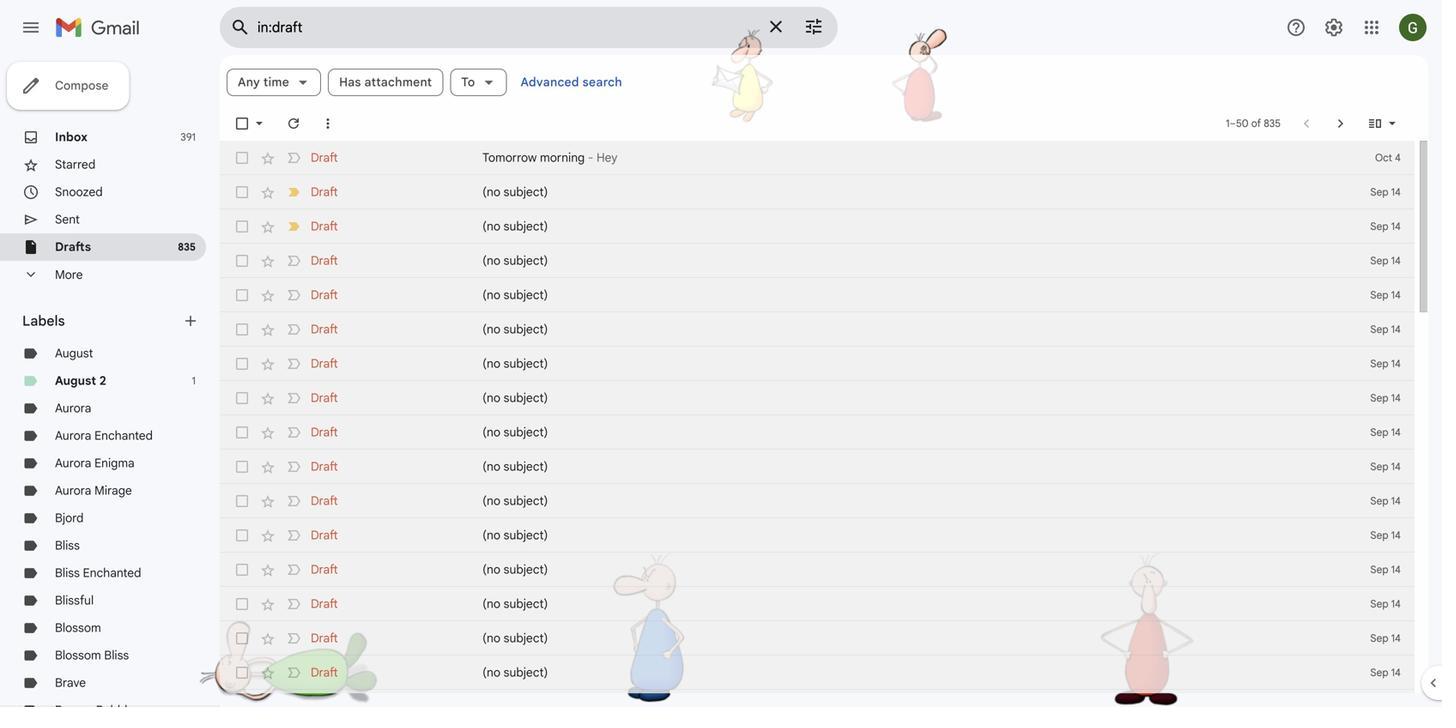 Task type: locate. For each thing, give the bounding box(es) containing it.
6 (no subject) link from the top
[[482, 355, 1320, 373]]

enchanted
[[94, 428, 153, 443], [83, 566, 141, 581]]

sep for 15th row from the bottom of the page
[[1370, 220, 1389, 233]]

1 sep from the top
[[1370, 186, 1389, 199]]

(no subject) for 6th (no subject) link
[[482, 356, 548, 371]]

to button
[[450, 69, 507, 96]]

sep 14 for 5th row from the bottom
[[1370, 564, 1401, 576]]

august for august 2
[[55, 373, 96, 388]]

4 row from the top
[[220, 244, 1415, 278]]

2 aurora from the top
[[55, 428, 91, 443]]

draft for 14th row from the top
[[311, 597, 338, 612]]

aurora down august 2
[[55, 401, 91, 416]]

august up august 2 link
[[55, 346, 93, 361]]

9 sep 14 from the top
[[1370, 461, 1401, 473]]

1 vertical spatial august
[[55, 373, 96, 388]]

brave
[[55, 676, 86, 691]]

2 (no subject) link from the top
[[482, 218, 1320, 235]]

10 (no from the top
[[482, 494, 501, 509]]

sep for tenth row from the bottom of the page
[[1370, 392, 1389, 405]]

subject) for fifth (no subject) link from the bottom of the page
[[504, 528, 548, 543]]

any time
[[238, 75, 289, 90]]

enchanted up blissful
[[83, 566, 141, 581]]

2 sep 14 from the top
[[1370, 220, 1401, 233]]

3 (no subject) from the top
[[482, 253, 548, 268]]

gmail image
[[55, 10, 149, 45]]

11 (no from the top
[[482, 528, 501, 543]]

sep 14
[[1370, 186, 1401, 199], [1370, 220, 1401, 233], [1370, 255, 1401, 267], [1370, 289, 1401, 302], [1370, 323, 1401, 336], [1370, 358, 1401, 370], [1370, 392, 1401, 405], [1370, 426, 1401, 439], [1370, 461, 1401, 473], [1370, 495, 1401, 508], [1370, 529, 1401, 542], [1370, 564, 1401, 576], [1370, 598, 1401, 611], [1370, 632, 1401, 645], [1370, 667, 1401, 680]]

Search mail text field
[[258, 19, 755, 36]]

0 vertical spatial august
[[55, 346, 93, 361]]

None checkbox
[[234, 115, 251, 132], [234, 184, 251, 201], [234, 218, 251, 235], [234, 287, 251, 304], [234, 355, 251, 373], [234, 424, 251, 441], [234, 458, 251, 476], [234, 493, 251, 510], [234, 561, 251, 579], [234, 630, 251, 647], [234, 115, 251, 132], [234, 184, 251, 201], [234, 218, 251, 235], [234, 287, 251, 304], [234, 355, 251, 373], [234, 424, 251, 441], [234, 458, 251, 476], [234, 493, 251, 510], [234, 561, 251, 579], [234, 630, 251, 647]]

subject) for 12th (no subject) link from the bottom
[[504, 288, 548, 303]]

11 subject) from the top
[[504, 528, 548, 543]]

aurora for aurora enigma
[[55, 456, 91, 471]]

3 sep from the top
[[1370, 255, 1389, 267]]

draft for 11th row
[[311, 494, 338, 509]]

4 aurora from the top
[[55, 483, 91, 498]]

2 blossom from the top
[[55, 648, 101, 663]]

tomorrow
[[482, 150, 537, 165]]

(no subject) for 6th (no subject) link from the bottom
[[482, 494, 548, 509]]

9 subject) from the top
[[504, 459, 548, 474]]

11 (no subject) link from the top
[[482, 527, 1320, 544]]

1 vertical spatial 1
[[192, 375, 196, 388]]

6 subject) from the top
[[504, 356, 548, 371]]

2 14 from the top
[[1391, 220, 1401, 233]]

snoozed link
[[55, 185, 103, 200]]

None checkbox
[[234, 149, 251, 167], [234, 252, 251, 270], [234, 321, 251, 338], [234, 390, 251, 407], [234, 527, 251, 544], [234, 596, 251, 613], [234, 664, 251, 682], [234, 149, 251, 167], [234, 252, 251, 270], [234, 321, 251, 338], [234, 390, 251, 407], [234, 527, 251, 544], [234, 596, 251, 613], [234, 664, 251, 682]]

1 sep 14 from the top
[[1370, 186, 1401, 199]]

16 row from the top
[[220, 656, 1415, 690]]

0 vertical spatial blossom
[[55, 621, 101, 636]]

starred
[[55, 157, 96, 172]]

sep for seventh row
[[1370, 358, 1389, 370]]

835
[[1264, 117, 1281, 130], [178, 241, 196, 254]]

(no for second (no subject) link from the top
[[482, 219, 501, 234]]

1 aurora from the top
[[55, 401, 91, 416]]

(no for fifth (no subject) link from the bottom of the page
[[482, 528, 501, 543]]

bliss for bliss enchanted
[[55, 566, 80, 581]]

15 sep from the top
[[1370, 667, 1389, 680]]

12 14 from the top
[[1391, 564, 1401, 576]]

aurora mirage
[[55, 483, 132, 498]]

(no subject)
[[482, 185, 548, 200], [482, 219, 548, 234], [482, 253, 548, 268], [482, 288, 548, 303], [482, 322, 548, 337], [482, 356, 548, 371], [482, 391, 548, 406], [482, 425, 548, 440], [482, 459, 548, 474], [482, 494, 548, 509], [482, 528, 548, 543], [482, 562, 548, 577], [482, 597, 548, 612], [482, 631, 548, 646], [482, 665, 548, 680]]

sep 14 for 11th row
[[1370, 495, 1401, 508]]

1 inside labels navigation
[[192, 375, 196, 388]]

13 14 from the top
[[1391, 598, 1401, 611]]

draft for 6th row from the top of the page
[[311, 322, 338, 337]]

1 (no from the top
[[482, 185, 501, 200]]

has attachment button
[[328, 69, 443, 96]]

6 draft from the top
[[311, 322, 338, 337]]

8 subject) from the top
[[504, 425, 548, 440]]

subject) for 1st (no subject) link from the top of the page
[[504, 185, 548, 200]]

blossom down blissful
[[55, 621, 101, 636]]

1 subject) from the top
[[504, 185, 548, 200]]

11 draft from the top
[[311, 494, 338, 509]]

aurora mirage link
[[55, 483, 132, 498]]

17 row from the top
[[220, 690, 1415, 707]]

hey
[[597, 150, 618, 165]]

14
[[1391, 186, 1401, 199], [1391, 220, 1401, 233], [1391, 255, 1401, 267], [1391, 289, 1401, 302], [1391, 323, 1401, 336], [1391, 358, 1401, 370], [1391, 392, 1401, 405], [1391, 426, 1401, 439], [1391, 461, 1401, 473], [1391, 495, 1401, 508], [1391, 529, 1401, 542], [1391, 564, 1401, 576], [1391, 598, 1401, 611], [1391, 632, 1401, 645], [1391, 667, 1401, 680]]

None search field
[[220, 7, 838, 48]]

12 sep 14 from the top
[[1370, 564, 1401, 576]]

has
[[339, 75, 361, 90]]

sep for 5th row from the bottom
[[1370, 564, 1389, 576]]

5 14 from the top
[[1391, 323, 1401, 336]]

aurora for aurora mirage
[[55, 483, 91, 498]]

(no
[[482, 185, 501, 200], [482, 219, 501, 234], [482, 253, 501, 268], [482, 288, 501, 303], [482, 322, 501, 337], [482, 356, 501, 371], [482, 391, 501, 406], [482, 425, 501, 440], [482, 459, 501, 474], [482, 494, 501, 509], [482, 528, 501, 543], [482, 562, 501, 577], [482, 597, 501, 612], [482, 631, 501, 646], [482, 665, 501, 680]]

1 horizontal spatial 835
[[1264, 117, 1281, 130]]

(no subject) for 7th (no subject) link
[[482, 391, 548, 406]]

10 (no subject) from the top
[[482, 494, 548, 509]]

4 (no subject) from the top
[[482, 288, 548, 303]]

6 sep from the top
[[1370, 358, 1389, 370]]

14 draft from the top
[[311, 597, 338, 612]]

compose button
[[7, 62, 129, 110]]

1
[[1226, 117, 1230, 130], [192, 375, 196, 388]]

8 sep from the top
[[1370, 426, 1389, 439]]

1 horizontal spatial 1
[[1226, 117, 1230, 130]]

main content containing any time
[[220, 55, 1429, 707]]

draft for tenth row from the bottom of the page
[[311, 391, 338, 406]]

7 (no from the top
[[482, 391, 501, 406]]

settings image
[[1324, 17, 1344, 38]]

15 14 from the top
[[1391, 667, 1401, 680]]

has attachment
[[339, 75, 432, 90]]

blossom down the blossom 'link'
[[55, 648, 101, 663]]

(no for 6th (no subject) link from the bottom
[[482, 494, 501, 509]]

0 vertical spatial enchanted
[[94, 428, 153, 443]]

5 sep from the top
[[1370, 323, 1389, 336]]

sep 14 for 14th row from the top
[[1370, 598, 1401, 611]]

august left 2
[[55, 373, 96, 388]]

4 sep from the top
[[1370, 289, 1389, 302]]

draft
[[311, 150, 338, 165], [311, 185, 338, 200], [311, 219, 338, 234], [311, 253, 338, 268], [311, 288, 338, 303], [311, 322, 338, 337], [311, 356, 338, 371], [311, 391, 338, 406], [311, 425, 338, 440], [311, 459, 338, 474], [311, 494, 338, 509], [311, 528, 338, 543], [311, 562, 338, 577], [311, 597, 338, 612], [311, 631, 338, 646], [311, 665, 338, 680]]

subject)
[[504, 185, 548, 200], [504, 219, 548, 234], [504, 253, 548, 268], [504, 288, 548, 303], [504, 322, 548, 337], [504, 356, 548, 371], [504, 391, 548, 406], [504, 425, 548, 440], [504, 459, 548, 474], [504, 494, 548, 509], [504, 528, 548, 543], [504, 562, 548, 577], [504, 597, 548, 612], [504, 631, 548, 646], [504, 665, 548, 680]]

aurora for aurora link at the bottom left of the page
[[55, 401, 91, 416]]

7 subject) from the top
[[504, 391, 548, 406]]

0 horizontal spatial 835
[[178, 241, 196, 254]]

1 vertical spatial blossom
[[55, 648, 101, 663]]

15 (no subject) from the top
[[482, 665, 548, 680]]

6 14 from the top
[[1391, 358, 1401, 370]]

9 (no subject) from the top
[[482, 459, 548, 474]]

bliss link
[[55, 538, 80, 553]]

1 august from the top
[[55, 346, 93, 361]]

2 (no subject) from the top
[[482, 219, 548, 234]]

sep 14 for 12th row from the top of the page
[[1370, 529, 1401, 542]]

aurora up aurora mirage
[[55, 456, 91, 471]]

sep 14 for 4th row from the top of the page
[[1370, 255, 1401, 267]]

subject) for 6th (no subject) link from the bottom
[[504, 494, 548, 509]]

1 vertical spatial 835
[[178, 241, 196, 254]]

sep for 11th row
[[1370, 495, 1389, 508]]

of
[[1252, 117, 1261, 130]]

9 sep from the top
[[1370, 461, 1389, 473]]

1 draft from the top
[[311, 150, 338, 165]]

(no for 6th (no subject) link
[[482, 356, 501, 371]]

8 sep 14 from the top
[[1370, 426, 1401, 439]]

3 (no subject) link from the top
[[482, 252, 1320, 270]]

aurora enchanted
[[55, 428, 153, 443]]

bliss
[[55, 538, 80, 553], [55, 566, 80, 581], [104, 648, 129, 663]]

aurora enigma link
[[55, 456, 135, 471]]

14 (no subject) from the top
[[482, 631, 548, 646]]

4 sep 14 from the top
[[1370, 289, 1401, 302]]

aurora
[[55, 401, 91, 416], [55, 428, 91, 443], [55, 456, 91, 471], [55, 483, 91, 498]]

9 draft from the top
[[311, 425, 338, 440]]

inbox
[[55, 130, 88, 145]]

15 draft from the top
[[311, 631, 338, 646]]

9 14 from the top
[[1391, 461, 1401, 473]]

2 row from the top
[[220, 175, 1415, 209]]

2 draft from the top
[[311, 185, 338, 200]]

(no for 1st (no subject) link from the top of the page
[[482, 185, 501, 200]]

(no subject) link
[[482, 184, 1320, 201], [482, 218, 1320, 235], [482, 252, 1320, 270], [482, 287, 1320, 304], [482, 321, 1320, 338], [482, 355, 1320, 373], [482, 390, 1320, 407], [482, 424, 1320, 441], [482, 458, 1320, 476], [482, 493, 1320, 510], [482, 527, 1320, 544], [482, 561, 1320, 579], [482, 596, 1320, 613], [482, 630, 1320, 647], [482, 664, 1320, 682]]

blissful
[[55, 593, 94, 608]]

more button
[[0, 261, 206, 288]]

labels
[[22, 312, 65, 330]]

6 row from the top
[[220, 312, 1415, 347]]

draft for 12th row from the top of the page
[[311, 528, 338, 543]]

7 (no subject) from the top
[[482, 391, 548, 406]]

0 horizontal spatial 1
[[192, 375, 196, 388]]

8 draft from the top
[[311, 391, 338, 406]]

any time button
[[227, 69, 321, 96]]

august 2 link
[[55, 373, 106, 388]]

15 row from the top
[[220, 622, 1415, 656]]

attachment
[[364, 75, 432, 90]]

3 draft from the top
[[311, 219, 338, 234]]

subject) for 7th (no subject) link
[[504, 391, 548, 406]]

toggle split pane mode image
[[1367, 115, 1384, 132]]

0 vertical spatial bliss
[[55, 538, 80, 553]]

sep for 16th row from the bottom
[[1370, 186, 1389, 199]]

2 sep from the top
[[1370, 220, 1389, 233]]

-
[[588, 150, 594, 165]]

6 (no from the top
[[482, 356, 501, 371]]

row
[[220, 141, 1415, 175], [220, 175, 1415, 209], [220, 209, 1415, 244], [220, 244, 1415, 278], [220, 278, 1415, 312], [220, 312, 1415, 347], [220, 347, 1415, 381], [220, 381, 1415, 416], [220, 416, 1415, 450], [220, 450, 1415, 484], [220, 484, 1415, 519], [220, 519, 1415, 553], [220, 553, 1415, 587], [220, 587, 1415, 622], [220, 622, 1415, 656], [220, 656, 1415, 690], [220, 690, 1415, 707]]

3 aurora from the top
[[55, 456, 91, 471]]

draft for first row from the top of the page
[[311, 150, 338, 165]]

aurora enchanted link
[[55, 428, 153, 443]]

1 vertical spatial bliss
[[55, 566, 80, 581]]

(no subject) for 1st (no subject) link from the top of the page
[[482, 185, 548, 200]]

august for the august "link"
[[55, 346, 93, 361]]

subject) for seventh (no subject) link from the bottom of the page
[[504, 459, 548, 474]]

1 (no subject) from the top
[[482, 185, 548, 200]]

draft for 13th row from the bottom of the page
[[311, 288, 338, 303]]

drafts link
[[55, 240, 91, 255]]

sep
[[1370, 186, 1389, 199], [1370, 220, 1389, 233], [1370, 255, 1389, 267], [1370, 289, 1389, 302], [1370, 323, 1389, 336], [1370, 358, 1389, 370], [1370, 392, 1389, 405], [1370, 426, 1389, 439], [1370, 461, 1389, 473], [1370, 495, 1389, 508], [1370, 529, 1389, 542], [1370, 564, 1389, 576], [1370, 598, 1389, 611], [1370, 632, 1389, 645], [1370, 667, 1389, 680]]

4 (no from the top
[[482, 288, 501, 303]]

2 subject) from the top
[[504, 219, 548, 234]]

aurora down aurora link at the bottom left of the page
[[55, 428, 91, 443]]

11 sep from the top
[[1370, 529, 1389, 542]]

any
[[238, 75, 260, 90]]

5 (no subject) from the top
[[482, 322, 548, 337]]

4
[[1395, 152, 1401, 164]]

enchanted up enigma
[[94, 428, 153, 443]]

3 (no from the top
[[482, 253, 501, 268]]

main content
[[220, 55, 1429, 707]]

1 vertical spatial enchanted
[[83, 566, 141, 581]]

refresh image
[[285, 115, 302, 132]]

advanced search options image
[[797, 9, 831, 44]]

4 subject) from the top
[[504, 288, 548, 303]]

more image
[[319, 115, 337, 132]]

2 vertical spatial bliss
[[104, 648, 129, 663]]

subject) for 5th (no subject) link from the top
[[504, 322, 548, 337]]

sep for 12th row from the top of the page
[[1370, 529, 1389, 542]]

blissful link
[[55, 593, 94, 608]]

12 (no from the top
[[482, 562, 501, 577]]

august
[[55, 346, 93, 361], [55, 373, 96, 388]]

7 (no subject) link from the top
[[482, 390, 1320, 407]]

aurora up bjord
[[55, 483, 91, 498]]

9 (no from the top
[[482, 459, 501, 474]]

older image
[[1332, 115, 1350, 132]]

0 vertical spatial 1
[[1226, 117, 1230, 130]]

10 sep 14 from the top
[[1370, 495, 1401, 508]]

drafts
[[55, 240, 91, 255]]

13 draft from the top
[[311, 562, 338, 577]]

1 inside main content
[[1226, 117, 1230, 130]]

blossom
[[55, 621, 101, 636], [55, 648, 101, 663]]

blossom link
[[55, 621, 101, 636]]

10 draft from the top
[[311, 459, 338, 474]]

draft for 16th row from the bottom
[[311, 185, 338, 200]]

to
[[461, 75, 475, 90]]

advanced search
[[521, 75, 622, 90]]



Task type: vqa. For each thing, say whether or not it's contained in the screenshot.
To
yes



Task type: describe. For each thing, give the bounding box(es) containing it.
sep 14 for eighth row from the bottom
[[1370, 461, 1401, 473]]

(no subject) for 5th (no subject) link from the top
[[482, 322, 548, 337]]

sep 14 for 16th row from the bottom
[[1370, 186, 1401, 199]]

sep for 3rd row from the bottom
[[1370, 632, 1389, 645]]

7 14 from the top
[[1391, 392, 1401, 405]]

1 row from the top
[[220, 141, 1415, 175]]

(no for 7th (no subject) link
[[482, 391, 501, 406]]

15 sep 14 from the top
[[1370, 667, 1401, 680]]

(no for seventh (no subject) link from the bottom of the page
[[482, 459, 501, 474]]

(no subject) for seventh (no subject) link from the bottom of the page
[[482, 459, 548, 474]]

8 (no subject) link from the top
[[482, 424, 1320, 441]]

15 (no from the top
[[482, 665, 501, 680]]

main menu image
[[21, 17, 41, 38]]

(no subject) for third (no subject) link from the top of the page
[[482, 253, 548, 268]]

(no for eighth (no subject) link from the top
[[482, 425, 501, 440]]

11 14 from the top
[[1391, 529, 1401, 542]]

sep for 14th row from the top
[[1370, 598, 1389, 611]]

draft for 5th row from the bottom
[[311, 562, 338, 577]]

draft for 3rd row from the bottom
[[311, 631, 338, 646]]

draft for 15th row from the bottom of the page
[[311, 219, 338, 234]]

sep 14 for seventh row
[[1370, 358, 1401, 370]]

9 row from the top
[[220, 416, 1415, 450]]

16 draft from the top
[[311, 665, 338, 680]]

august link
[[55, 346, 93, 361]]

sep for ninth row from the bottom of the page
[[1370, 426, 1389, 439]]

15 subject) from the top
[[504, 665, 548, 680]]

enchanted for aurora enchanted
[[94, 428, 153, 443]]

1 (no subject) link from the top
[[482, 184, 1320, 201]]

search mail image
[[225, 12, 256, 43]]

bjord
[[55, 511, 84, 526]]

subject) for second (no subject) link from the top
[[504, 219, 548, 234]]

0 vertical spatial 835
[[1264, 117, 1281, 130]]

bliss enchanted
[[55, 566, 141, 581]]

10 14 from the top
[[1391, 495, 1401, 508]]

labels heading
[[22, 312, 182, 330]]

support image
[[1286, 17, 1307, 38]]

blossom for the blossom 'link'
[[55, 621, 101, 636]]

mirage
[[94, 483, 132, 498]]

835 inside labels navigation
[[178, 241, 196, 254]]

14 subject) from the top
[[504, 631, 548, 646]]

(no subject) for second (no subject) link from the top
[[482, 219, 548, 234]]

(no for 5th (no subject) link from the top
[[482, 322, 501, 337]]

sep 14 for ninth row from the bottom of the page
[[1370, 426, 1401, 439]]

12 (no subject) from the top
[[482, 562, 548, 577]]

search
[[583, 75, 622, 90]]

1 14 from the top
[[1391, 186, 1401, 199]]

13 subject) from the top
[[504, 597, 548, 612]]

13 row from the top
[[220, 553, 1415, 587]]

sep for 6th row from the top of the page
[[1370, 323, 1389, 336]]

2
[[99, 373, 106, 388]]

snoozed
[[55, 185, 103, 200]]

bliss for bliss link
[[55, 538, 80, 553]]

4 (no subject) link from the top
[[482, 287, 1320, 304]]

(no for third (no subject) link from the top of the page
[[482, 253, 501, 268]]

blossom bliss
[[55, 648, 129, 663]]

sep for eighth row from the bottom
[[1370, 461, 1389, 473]]

tomorrow morning - hey
[[482, 150, 618, 165]]

more
[[55, 267, 83, 282]]

sep 14 for 13th row from the bottom of the page
[[1370, 289, 1401, 302]]

12 (no subject) link from the top
[[482, 561, 1320, 579]]

(no subject) for fifth (no subject) link from the bottom of the page
[[482, 528, 548, 543]]

morning
[[540, 150, 585, 165]]

time
[[263, 75, 289, 90]]

starred link
[[55, 157, 96, 172]]

clear search image
[[759, 9, 793, 44]]

1 50 of 835
[[1226, 117, 1281, 130]]

1 for 1 50 of 835
[[1226, 117, 1230, 130]]

sep 14 for tenth row from the bottom of the page
[[1370, 392, 1401, 405]]

labels navigation
[[0, 55, 220, 707]]

10 row from the top
[[220, 450, 1415, 484]]

subject) for eighth (no subject) link from the top
[[504, 425, 548, 440]]

11 row from the top
[[220, 484, 1415, 519]]

1 for 1
[[192, 375, 196, 388]]

14 (no subject) link from the top
[[482, 630, 1320, 647]]

oct 4
[[1375, 152, 1401, 164]]

brave link
[[55, 676, 86, 691]]

aurora link
[[55, 401, 91, 416]]

12 row from the top
[[220, 519, 1415, 553]]

sep for 13th row from the bottom of the page
[[1370, 289, 1389, 302]]

3 14 from the top
[[1391, 255, 1401, 267]]

blossom for blossom bliss
[[55, 648, 101, 663]]

7 row from the top
[[220, 347, 1415, 381]]

bliss enchanted link
[[55, 566, 141, 581]]

sep 14 for 6th row from the top of the page
[[1370, 323, 1401, 336]]

enigma
[[94, 456, 135, 471]]

5 (no subject) link from the top
[[482, 321, 1320, 338]]

10 (no subject) link from the top
[[482, 493, 1320, 510]]

compose
[[55, 78, 109, 93]]

sep 14 for 3rd row from the bottom
[[1370, 632, 1401, 645]]

9 (no subject) link from the top
[[482, 458, 1320, 476]]

14 14 from the top
[[1391, 632, 1401, 645]]

draft for seventh row
[[311, 356, 338, 371]]

8 row from the top
[[220, 381, 1415, 416]]

oct
[[1375, 152, 1392, 164]]

inbox link
[[55, 130, 88, 145]]

advanced
[[521, 75, 579, 90]]

august 2
[[55, 373, 106, 388]]

subject) for third (no subject) link from the top of the page
[[504, 253, 548, 268]]

13 (no from the top
[[482, 597, 501, 612]]

sent
[[55, 212, 80, 227]]

13 (no subject) link from the top
[[482, 596, 1320, 613]]

sep 14 for 15th row from the bottom of the page
[[1370, 220, 1401, 233]]

3 row from the top
[[220, 209, 1415, 244]]

15 (no subject) link from the top
[[482, 664, 1320, 682]]

14 row from the top
[[220, 587, 1415, 622]]

sent link
[[55, 212, 80, 227]]

14 (no from the top
[[482, 631, 501, 646]]

blossom bliss link
[[55, 648, 129, 663]]

draft for eighth row from the bottom
[[311, 459, 338, 474]]

12 subject) from the top
[[504, 562, 548, 577]]

sep for 4th row from the top of the page
[[1370, 255, 1389, 267]]

13 (no subject) from the top
[[482, 597, 548, 612]]

50
[[1236, 117, 1249, 130]]

subject) for 6th (no subject) link
[[504, 356, 548, 371]]

5 row from the top
[[220, 278, 1415, 312]]

draft for 4th row from the top of the page
[[311, 253, 338, 268]]

bjord link
[[55, 511, 84, 526]]

(no subject) for eighth (no subject) link from the top
[[482, 425, 548, 440]]

enchanted for bliss enchanted
[[83, 566, 141, 581]]

(no subject) for 12th (no subject) link from the bottom
[[482, 288, 548, 303]]

391
[[181, 131, 196, 144]]

4 14 from the top
[[1391, 289, 1401, 302]]

advanced search button
[[514, 67, 629, 98]]

aurora for aurora enchanted
[[55, 428, 91, 443]]

aurora enigma
[[55, 456, 135, 471]]

8 14 from the top
[[1391, 426, 1401, 439]]

draft for ninth row from the bottom of the page
[[311, 425, 338, 440]]

(no for 12th (no subject) link from the bottom
[[482, 288, 501, 303]]



